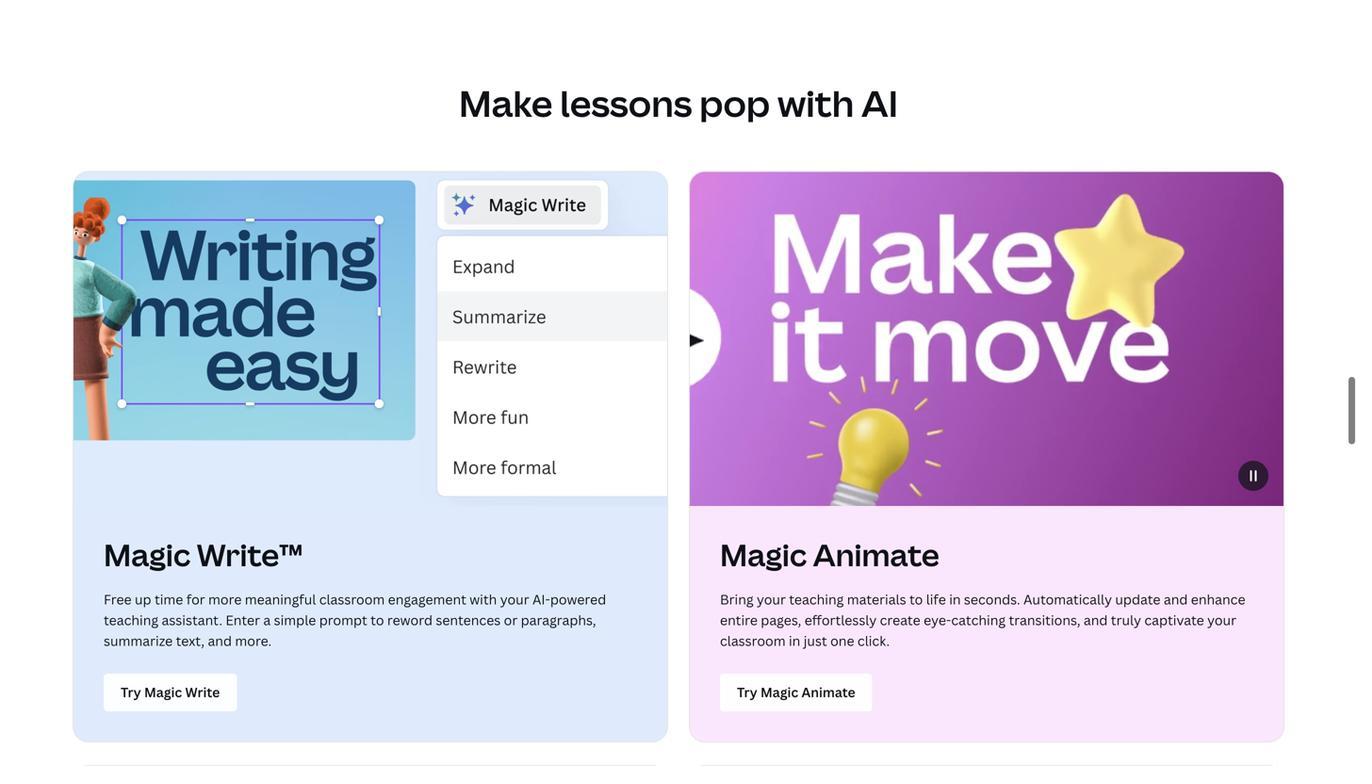 Task type: vqa. For each thing, say whether or not it's contained in the screenshot.
the bottom teaching
yes



Task type: locate. For each thing, give the bounding box(es) containing it.
reword
[[388, 611, 433, 629]]

to left life
[[910, 591, 924, 609]]

magic animate
[[720, 534, 940, 576]]

write™
[[197, 534, 303, 576]]

to left 'reword'
[[371, 611, 384, 629]]

0 vertical spatial to
[[910, 591, 924, 609]]

magic write™
[[104, 534, 303, 576]]

make
[[459, 79, 553, 127]]

for
[[187, 591, 205, 609]]

in left just
[[789, 632, 801, 650]]

0 horizontal spatial in
[[789, 632, 801, 650]]

powered
[[551, 591, 607, 609]]

one
[[831, 632, 855, 650]]

0 horizontal spatial to
[[371, 611, 384, 629]]

prompt
[[319, 611, 368, 629]]

1 vertical spatial to
[[371, 611, 384, 629]]

lessons
[[560, 79, 693, 127]]

1 vertical spatial with
[[470, 591, 497, 609]]

classroom
[[319, 591, 385, 609], [720, 632, 786, 650]]

0 vertical spatial classroom
[[319, 591, 385, 609]]

with left ai
[[778, 79, 855, 127]]

to
[[910, 591, 924, 609], [371, 611, 384, 629]]

enter
[[226, 611, 260, 629]]

teaching up "effortlessly"
[[790, 591, 844, 609]]

just
[[804, 632, 828, 650]]

ai
[[862, 79, 899, 127]]

and
[[1165, 591, 1189, 609], [1084, 611, 1108, 629], [208, 632, 232, 650]]

0 vertical spatial and
[[1165, 591, 1189, 609]]

bring
[[720, 591, 754, 609]]

1 vertical spatial in
[[789, 632, 801, 650]]

1 vertical spatial teaching
[[104, 611, 159, 629]]

1 horizontal spatial and
[[1084, 611, 1108, 629]]

magic
[[104, 534, 191, 576], [720, 534, 807, 576]]

to inside the free up time for more meaningful classroom engagement with your ai-powered teaching assistant. enter a simple prompt to reword sentences or paragraphs, summarize text, and more.
[[371, 611, 384, 629]]

2 horizontal spatial and
[[1165, 591, 1189, 609]]

2 vertical spatial and
[[208, 632, 232, 650]]

1 vertical spatial and
[[1084, 611, 1108, 629]]

1 magic from the left
[[104, 534, 191, 576]]

classroom down 'entire'
[[720, 632, 786, 650]]

catching
[[952, 611, 1006, 629]]

entire
[[720, 611, 758, 629]]

and up captivate
[[1165, 591, 1189, 609]]

create
[[880, 611, 921, 629]]

0 vertical spatial teaching
[[790, 591, 844, 609]]

click.
[[858, 632, 890, 650]]

your up or
[[500, 591, 530, 609]]

teaching inside the free up time for more meaningful classroom engagement with your ai-powered teaching assistant. enter a simple prompt to reword sentences or paragraphs, summarize text, and more.
[[104, 611, 159, 629]]

teaching up summarize
[[104, 611, 159, 629]]

with up sentences
[[470, 591, 497, 609]]

engagement
[[388, 591, 467, 609]]

1 horizontal spatial magic
[[720, 534, 807, 576]]

with
[[778, 79, 855, 127], [470, 591, 497, 609]]

your down enhance
[[1208, 611, 1237, 629]]

in right life
[[950, 591, 961, 609]]

automatically
[[1024, 591, 1113, 609]]

a
[[263, 611, 271, 629]]

magic up up
[[104, 534, 191, 576]]

up
[[135, 591, 151, 609]]

0 horizontal spatial and
[[208, 632, 232, 650]]

magic up bring
[[720, 534, 807, 576]]

1 horizontal spatial teaching
[[790, 591, 844, 609]]

0 horizontal spatial your
[[500, 591, 530, 609]]

1 horizontal spatial in
[[950, 591, 961, 609]]

and right text,
[[208, 632, 232, 650]]

your up pages,
[[757, 591, 786, 609]]

0 vertical spatial with
[[778, 79, 855, 127]]

0 horizontal spatial classroom
[[319, 591, 385, 609]]

1 horizontal spatial classroom
[[720, 632, 786, 650]]

1 vertical spatial classroom
[[720, 632, 786, 650]]

0 vertical spatial in
[[950, 591, 961, 609]]

teaching
[[790, 591, 844, 609], [104, 611, 159, 629]]

to inside bring your teaching materials to life in seconds. automatically update and enhance entire pages, effortlessly create eye-catching transitions, and truly captivate your classroom in just one click.
[[910, 591, 924, 609]]

magic for magic animate
[[720, 534, 807, 576]]

classroom inside the free up time for more meaningful classroom engagement with your ai-powered teaching assistant. enter a simple prompt to reword sentences or paragraphs, summarize text, and more.
[[319, 591, 385, 609]]

1 horizontal spatial to
[[910, 591, 924, 609]]

update
[[1116, 591, 1161, 609]]

your inside the free up time for more meaningful classroom engagement with your ai-powered teaching assistant. enter a simple prompt to reword sentences or paragraphs, summarize text, and more.
[[500, 591, 530, 609]]

assistant.
[[162, 611, 222, 629]]

or
[[504, 611, 518, 629]]

and left truly
[[1084, 611, 1108, 629]]

your
[[500, 591, 530, 609], [757, 591, 786, 609], [1208, 611, 1237, 629]]

classroom up the prompt
[[319, 591, 385, 609]]

2 magic from the left
[[720, 534, 807, 576]]

seconds.
[[965, 591, 1021, 609]]

time
[[155, 591, 183, 609]]

0 horizontal spatial with
[[470, 591, 497, 609]]

0 horizontal spatial magic
[[104, 534, 191, 576]]

0 horizontal spatial teaching
[[104, 611, 159, 629]]

in
[[950, 591, 961, 609], [789, 632, 801, 650]]

1 horizontal spatial with
[[778, 79, 855, 127]]

effortlessly
[[805, 611, 877, 629]]

paragraphs,
[[521, 611, 597, 629]]

life
[[927, 591, 947, 609]]



Task type: describe. For each thing, give the bounding box(es) containing it.
transitions,
[[1010, 611, 1081, 629]]

more.
[[235, 632, 272, 650]]

eye-
[[924, 611, 952, 629]]

pages,
[[761, 611, 802, 629]]

free up time for more meaningful classroom engagement with your ai-powered teaching assistant. enter a simple prompt to reword sentences or paragraphs, summarize text, and more.
[[104, 591, 607, 650]]

teaching inside bring your teaching materials to life in seconds. automatically update and enhance entire pages, effortlessly create eye-catching transitions, and truly captivate your classroom in just one click.
[[790, 591, 844, 609]]

text,
[[176, 632, 205, 650]]

truly
[[1112, 611, 1142, 629]]

simple
[[274, 611, 316, 629]]

make lessons pop with ai
[[459, 79, 899, 127]]

and inside the free up time for more meaningful classroom engagement with your ai-powered teaching assistant. enter a simple prompt to reword sentences or paragraphs, summarize text, and more.
[[208, 632, 232, 650]]

more
[[208, 591, 242, 609]]

magic for magic write™
[[104, 534, 191, 576]]

sentences
[[436, 611, 501, 629]]

captivate
[[1145, 611, 1205, 629]]

enhance
[[1192, 591, 1246, 609]]

animate
[[813, 534, 940, 576]]

summarize
[[104, 632, 173, 650]]

free
[[104, 591, 132, 609]]

ai-
[[533, 591, 551, 609]]

bring your teaching materials to life in seconds. automatically update and enhance entire pages, effortlessly create eye-catching transitions, and truly captivate your classroom in just one click.
[[720, 591, 1246, 650]]

materials
[[848, 591, 907, 609]]

classroom inside bring your teaching materials to life in seconds. automatically update and enhance entire pages, effortlessly create eye-catching transitions, and truly captivate your classroom in just one click.
[[720, 632, 786, 650]]

1 horizontal spatial your
[[757, 591, 786, 609]]

2 horizontal spatial your
[[1208, 611, 1237, 629]]

pop
[[700, 79, 771, 127]]

with inside the free up time for more meaningful classroom engagement with your ai-powered teaching assistant. enter a simple prompt to reword sentences or paragraphs, summarize text, and more.
[[470, 591, 497, 609]]

meaningful
[[245, 591, 316, 609]]



